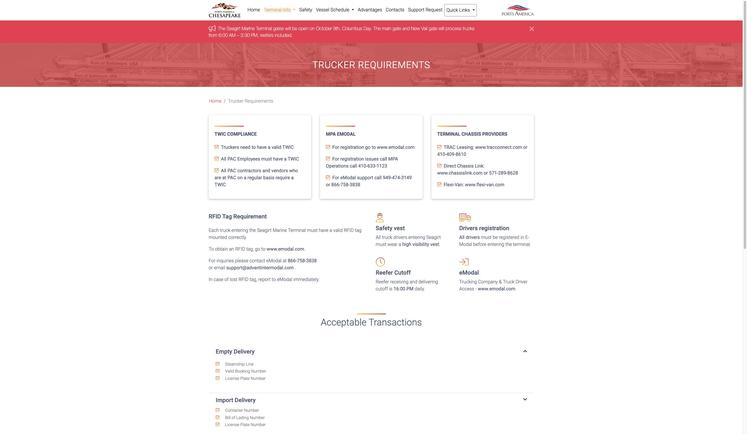 Task type: vqa. For each thing, say whether or not it's contained in the screenshot.
2nd the Cubes from right
no



Task type: describe. For each thing, give the bounding box(es) containing it.
1 vertical spatial tag,
[[250, 277, 257, 283]]

410- inside trac leasing: www.tracconnect.com or 410-409-8610
[[437, 152, 447, 157]]

schedule
[[331, 7, 349, 13]]

949-
[[383, 175, 392, 181]]

check square image for flexi-van:
[[437, 183, 441, 187]]

571-289-8628 link
[[489, 171, 518, 176]]

case
[[214, 277, 223, 283]]

1 horizontal spatial requirements
[[358, 59, 430, 71]]

number down line
[[251, 370, 266, 375]]

866- inside for inquiries please contact emodal at 866-758-3838 or email support@adventintermodal.com .
[[288, 259, 297, 264]]

vessel schedule link
[[314, 4, 356, 16]]

410-633-1123
[[358, 164, 387, 169]]

must inside must be registered in e- modal before entering the terminal.
[[481, 235, 492, 241]]

a up the all pac employees must have a twic
[[268, 145, 270, 150]]

booking
[[235, 370, 250, 375]]

1 vertical spatial vest
[[430, 242, 439, 248]]

delivery for import delivery
[[235, 397, 256, 404]]

mounted
[[209, 235, 227, 241]]

container number
[[224, 409, 259, 414]]

8610
[[456, 152, 466, 157]]

van.com
[[487, 182, 504, 188]]

acceptable transactions
[[321, 317, 422, 329]]

inquiries
[[217, 259, 234, 264]]

emodal inside for inquiries please contact emodal at 866-758-3838 or email support@adventintermodal.com .
[[266, 259, 282, 264]]

van:
[[455, 182, 464, 188]]

valid booking number
[[224, 370, 266, 375]]

twic inside all pac contractors and vendors who are at pac on a regular basis require a twic
[[215, 182, 226, 188]]

www.tracconnect.com link
[[475, 145, 522, 150]]

truck for all
[[382, 235, 392, 241]]

all pac contractors and vendors who are at pac on a regular basis require a twic
[[215, 168, 298, 188]]

twic compliance
[[215, 132, 257, 137]]

company
[[478, 280, 498, 285]]

trucking company & truck driver access -
[[459, 280, 528, 292]]

registration for for registration go to www.emodal.com
[[340, 145, 364, 150]]

571-
[[489, 171, 498, 176]]

before
[[473, 242, 486, 248]]

the seagirt marine terminal gates will be open on october 9th, columbus day. the main gate and new vail gate will process trucks from 6:00 am – 3:30 pm, reefers included. alert
[[0, 21, 743, 43]]

410-409-8610 link
[[437, 152, 466, 157]]

-
[[475, 287, 477, 292]]

each truck entering the seagirt marine terminal must have a valid rfid tag mounted correctly.
[[209, 228, 362, 241]]

cutoff
[[376, 287, 388, 292]]

all drivers
[[459, 235, 480, 241]]

license plate number for empty delivery
[[224, 377, 266, 382]]

0 vertical spatial 866-758-3838 link
[[331, 182, 360, 188]]

angle down image for import delivery
[[523, 397, 527, 403]]

16:00
[[394, 287, 405, 292]]

all for all drivers
[[459, 235, 465, 241]]

correctly.
[[228, 235, 247, 241]]

the inside each truck entering the seagirt marine terminal must have a valid rfid tag mounted correctly.
[[249, 228, 256, 234]]

contact
[[250, 259, 265, 264]]

terminal inside the seagirt marine terminal gates will be open on october 9th, columbus day. the main gate and new vail gate will process trucks from 6:00 am – 3:30 pm, reefers included.
[[256, 26, 272, 31]]

receiving
[[390, 280, 409, 285]]

must inside all truck drivers entering seagirt must wear a
[[376, 242, 386, 248]]

1 horizontal spatial home link
[[246, 4, 262, 16]]

plate for empty delivery
[[240, 377, 250, 382]]

0 horizontal spatial 410-
[[358, 164, 367, 169]]

rfid right lost
[[239, 277, 248, 283]]

immediately.
[[293, 277, 319, 283]]

in case of lost rfid tag, report to emodal immediately.
[[209, 277, 319, 283]]

terminal info
[[264, 7, 292, 13]]

check square image for all pac employees must have a twic
[[215, 157, 219, 162]]

0 vertical spatial have
[[257, 145, 267, 150]]

visibility
[[412, 242, 429, 248]]

included.
[[275, 32, 293, 38]]

terminal inside each truck entering the seagirt marine terminal must have a valid rfid tag mounted correctly.
[[288, 228, 306, 234]]

0 vertical spatial tag,
[[246, 247, 254, 252]]

0 vertical spatial trucker
[[312, 59, 356, 71]]

entering inside must be registered in e- modal before entering the terminal.
[[488, 242, 504, 248]]

have inside each truck entering the seagirt marine terminal must have a valid rfid tag mounted correctly.
[[319, 228, 329, 234]]

0 horizontal spatial go
[[255, 247, 260, 252]]

report
[[258, 277, 271, 283]]

seagirt for each
[[257, 228, 272, 234]]

day.
[[364, 26, 372, 31]]

bullhorn image
[[209, 25, 218, 32]]

mpa emodal
[[326, 132, 356, 137]]

vessel
[[316, 7, 329, 13]]

seagirt inside the seagirt marine terminal gates will be open on october 9th, columbus day. the main gate and new vail gate will process trucks from 6:00 am – 3:30 pm, reefers included.
[[227, 26, 240, 31]]

support
[[357, 175, 373, 181]]

marine inside the seagirt marine terminal gates will be open on october 9th, columbus day. the main gate and new vail gate will process trucks from 6:00 am – 3:30 pm, reefers included.
[[242, 26, 255, 31]]

main
[[382, 26, 391, 31]]

support
[[408, 7, 425, 13]]

pac for employees
[[227, 157, 236, 162]]

rfid right an
[[235, 247, 245, 252]]

1123
[[377, 164, 387, 169]]

cutoff
[[394, 270, 411, 277]]

758- inside for emodal support call 949-474-3149 or 866-758-3838
[[341, 182, 350, 188]]

0 vertical spatial www.emodal.com
[[377, 145, 415, 150]]

a inside each truck entering the seagirt marine terminal must have a valid rfid tag mounted correctly.
[[330, 228, 332, 234]]

e-
[[525, 235, 529, 241]]

2 drivers from the left
[[466, 235, 480, 241]]

each
[[209, 228, 219, 234]]

chassis for link:
[[457, 164, 474, 169]]

1 vertical spatial call
[[350, 164, 357, 169]]

regular
[[248, 175, 262, 181]]

1 horizontal spatial have
[[273, 157, 283, 162]]

pm
[[406, 287, 414, 292]]

check square image for direct chassis link:
[[437, 164, 441, 169]]

0 horizontal spatial vest
[[394, 225, 405, 232]]

license for empty
[[225, 377, 239, 382]]

or inside trac leasing: www.tracconnect.com or 410-409-8610
[[523, 145, 528, 150]]

trucking
[[459, 280, 477, 285]]

must inside each truck entering the seagirt marine terminal must have a valid rfid tag mounted correctly.
[[307, 228, 318, 234]]

a inside all truck drivers entering seagirt must wear a
[[399, 242, 401, 248]]

mpa inside for registration issues call mpa operations call
[[388, 157, 398, 162]]

. inside for inquiries please contact emodal at 866-758-3838 or email support@adventintermodal.com .
[[295, 266, 296, 271]]

www.flexi-van.com link
[[465, 182, 504, 188]]

flexi-van: www.flexi-van.com
[[444, 182, 504, 188]]

links
[[459, 7, 470, 13]]

close image
[[530, 25, 534, 32]]

drivers inside all truck drivers entering seagirt must wear a
[[393, 235, 407, 241]]

please
[[235, 259, 248, 264]]

vessel schedule
[[316, 7, 351, 13]]

3 pac from the top
[[228, 175, 236, 181]]

contractors
[[237, 168, 261, 174]]

check square image for truckers need to have a valid twic
[[215, 145, 219, 150]]

in
[[209, 277, 213, 283]]

truckers
[[221, 145, 239, 150]]

0 horizontal spatial home
[[209, 99, 222, 104]]

2 horizontal spatial .
[[439, 242, 440, 248]]

pac for contractors
[[227, 168, 236, 174]]

1 horizontal spatial .
[[304, 247, 305, 252]]

import delivery link
[[216, 397, 527, 404]]

3838 inside for emodal support call 949-474-3149 or 866-758-3838
[[350, 182, 360, 188]]

2 gate from the left
[[429, 26, 437, 31]]

or inside direct chassis link: www.chassislink.com or 571-289-8628
[[484, 171, 488, 176]]

support@adventintermodal.com
[[226, 266, 294, 271]]

contacts
[[386, 7, 404, 13]]

support@adventintermodal.com link
[[226, 266, 295, 271]]

to right need
[[252, 145, 256, 150]]

409-
[[447, 152, 456, 157]]

tab list containing empty delivery
[[209, 343, 534, 435]]

8628
[[508, 171, 518, 176]]

a down who
[[291, 175, 294, 181]]

949-474-3149 link
[[383, 175, 412, 181]]

check square image for for registration go to
[[326, 145, 330, 150]]

1 vertical spatial trucker requirements
[[228, 99, 273, 104]]

trac
[[444, 145, 456, 150]]

info
[[283, 7, 291, 13]]

open
[[298, 26, 308, 31]]

emodal inside for emodal support call 949-474-3149 or 866-758-3838
[[340, 175, 356, 181]]

289-
[[498, 171, 508, 176]]

for registration go to www.emodal.com
[[332, 145, 415, 150]]

high visibility vest .
[[402, 242, 440, 248]]

drivers
[[459, 225, 478, 232]]

reefer for reefer receiving and delivering cutoff is
[[376, 280, 389, 285]]

link:
[[475, 164, 485, 169]]

october
[[316, 26, 332, 31]]

1 the from the left
[[218, 26, 225, 31]]

474-
[[392, 175, 401, 181]]



Task type: locate. For each thing, give the bounding box(es) containing it.
in
[[521, 235, 524, 241]]

plate down valid booking number
[[240, 377, 250, 382]]

check square image up operations
[[326, 157, 330, 162]]

0 vertical spatial and
[[402, 26, 410, 31]]

seagirt for all
[[426, 235, 441, 241]]

1 vertical spatial at
[[283, 259, 287, 264]]

registration inside for registration issues call mpa operations call
[[340, 157, 364, 162]]

marine inside each truck entering the seagirt marine terminal must have a valid rfid tag mounted correctly.
[[273, 228, 287, 234]]

on down the contractors
[[237, 175, 243, 181]]

1 vertical spatial www.emodal.com link
[[267, 247, 304, 252]]

plate down bill of lading number
[[240, 423, 250, 428]]

1 horizontal spatial drivers
[[466, 235, 480, 241]]

home link
[[246, 4, 262, 16], [209, 98, 222, 105]]

will left process in the top of the page
[[439, 26, 444, 31]]

1 horizontal spatial 866-
[[331, 182, 341, 188]]

2 vertical spatial call
[[374, 175, 382, 181]]

call for issues
[[380, 157, 387, 162]]

to right report
[[272, 277, 276, 283]]

call for support
[[374, 175, 382, 181]]

1 horizontal spatial check square image
[[326, 176, 330, 180]]

safety for safety
[[299, 7, 312, 13]]

delivery for empty delivery
[[234, 349, 255, 356]]

vail
[[421, 26, 428, 31]]

410- down trac
[[437, 152, 447, 157]]

1 horizontal spatial marine
[[273, 228, 287, 234]]

3838
[[350, 182, 360, 188], [306, 259, 317, 264]]

go up issues
[[365, 145, 371, 150]]

0 horizontal spatial trucker requirements
[[228, 99, 273, 104]]

866-758-3838 link down operations
[[331, 182, 360, 188]]

1 vertical spatial of
[[232, 416, 235, 421]]

or inside for inquiries please contact emodal at 866-758-3838 or email support@adventintermodal.com .
[[209, 266, 213, 271]]

0 horizontal spatial www.emodal.com
[[267, 247, 304, 252]]

employees
[[237, 157, 260, 162]]

866- down operations
[[331, 182, 341, 188]]

1 will from the left
[[285, 26, 291, 31]]

license for import
[[225, 423, 239, 428]]

1 vertical spatial go
[[255, 247, 260, 252]]

1 vertical spatial on
[[237, 175, 243, 181]]

angle down image inside the empty delivery link
[[523, 349, 527, 355]]

rfid tag requirement
[[209, 213, 267, 220]]

at inside all pac contractors and vendors who are at pac on a regular basis require a twic
[[222, 175, 226, 181]]

0 vertical spatial angle down image
[[523, 349, 527, 355]]

pm,
[[251, 32, 259, 38]]

1 horizontal spatial 3838
[[350, 182, 360, 188]]

2 horizontal spatial www.emodal.com
[[478, 287, 515, 292]]

drivers up the high
[[393, 235, 407, 241]]

6:00
[[219, 32, 228, 38]]

angle down image
[[523, 349, 527, 355], [523, 397, 527, 403]]

will
[[285, 26, 291, 31], [439, 26, 444, 31]]

2 license from the top
[[225, 423, 239, 428]]

on right open
[[310, 26, 315, 31]]

for emodal support call 949-474-3149 or 866-758-3838
[[326, 175, 412, 188]]

0 vertical spatial mpa
[[326, 132, 336, 137]]

1 horizontal spatial safety
[[376, 225, 392, 232]]

and inside all pac contractors and vendors who are at pac on a regular basis require a twic
[[262, 168, 270, 174]]

tag, left report
[[250, 277, 257, 283]]

all down safety vest
[[376, 235, 381, 241]]

pac right are
[[228, 175, 236, 181]]

call right operations
[[350, 164, 357, 169]]

2 vertical spatial check square image
[[326, 176, 330, 180]]

seagirt up the high visibility vest .
[[426, 235, 441, 241]]

at inside for inquiries please contact emodal at 866-758-3838 or email support@adventintermodal.com .
[[283, 259, 287, 264]]

entering
[[232, 228, 248, 234], [408, 235, 425, 241], [488, 242, 504, 248]]

twic
[[215, 132, 226, 137], [282, 145, 294, 150], [288, 157, 299, 162], [215, 182, 226, 188]]

a left the high
[[399, 242, 401, 248]]

1 vertical spatial angle down image
[[523, 397, 527, 403]]

vest
[[394, 225, 405, 232], [430, 242, 439, 248]]

bill
[[225, 416, 231, 421]]

steamship
[[225, 362, 245, 367]]

0 horizontal spatial entering
[[232, 228, 248, 234]]

2 pac from the top
[[227, 168, 236, 174]]

0 horizontal spatial gate
[[393, 26, 401, 31]]

seagirt
[[227, 26, 240, 31], [257, 228, 272, 234], [426, 235, 441, 241]]

to up 'contact'
[[261, 247, 265, 252]]

1 vertical spatial plate
[[240, 423, 250, 428]]

all up are
[[221, 168, 226, 174]]

1 vertical spatial home
[[209, 99, 222, 104]]

the right day.
[[373, 26, 381, 31]]

check square image for all pac contractors and vendors who are at pac on a regular basis require a twic
[[215, 169, 219, 173]]

1 vertical spatial the
[[505, 242, 512, 248]]

1 vertical spatial www.emodal.com
[[267, 247, 304, 252]]

valid inside each truck entering the seagirt marine terminal must have a valid rfid tag mounted correctly.
[[333, 228, 343, 234]]

truck up the mounted
[[220, 228, 230, 234]]

1 vertical spatial reefer
[[376, 280, 389, 285]]

at right are
[[222, 175, 226, 181]]

a left "tag"
[[330, 228, 332, 234]]

1 horizontal spatial go
[[365, 145, 371, 150]]

registration
[[340, 145, 364, 150], [340, 157, 364, 162], [479, 225, 509, 232]]

license down 'bill' at the left of page
[[225, 423, 239, 428]]

2 vertical spatial registration
[[479, 225, 509, 232]]

entering inside each truck entering the seagirt marine terminal must have a valid rfid tag mounted correctly.
[[232, 228, 248, 234]]

registration up must be registered in e- modal before entering the terminal.
[[479, 225, 509, 232]]

the inside must be registered in e- modal before entering the terminal.
[[505, 242, 512, 248]]

direct chassis link: www.chassislink.com or 571-289-8628
[[437, 164, 518, 176]]

. right 'visibility'
[[439, 242, 440, 248]]

check square image left trac
[[437, 145, 441, 150]]

wear
[[388, 242, 398, 248]]

2 plate from the top
[[240, 423, 250, 428]]

and inside the reefer receiving and delivering cutoff is
[[410, 280, 417, 285]]

all inside all truck drivers entering seagirt must wear a
[[376, 235, 381, 241]]

license plate number down bill of lading number
[[224, 423, 266, 428]]

empty delivery link
[[216, 349, 527, 356]]

registration for drivers registration
[[479, 225, 509, 232]]

must
[[261, 157, 272, 162], [307, 228, 318, 234], [481, 235, 492, 241], [376, 242, 386, 248]]

for for for registration issues call mpa operations call
[[332, 157, 339, 162]]

1 horizontal spatial be
[[493, 235, 498, 241]]

driver
[[516, 280, 528, 285]]

number down bill of lading number
[[251, 423, 266, 428]]

and left new
[[402, 26, 410, 31]]

all
[[221, 157, 226, 162], [221, 168, 226, 174], [376, 235, 381, 241], [459, 235, 465, 241]]

are
[[215, 175, 221, 181]]

0 horizontal spatial 758-
[[297, 259, 306, 264]]

0 vertical spatial reefer
[[376, 270, 393, 277]]

1 horizontal spatial at
[[283, 259, 287, 264]]

www.emodal.com up 1123
[[377, 145, 415, 150]]

0 vertical spatial the
[[249, 228, 256, 234]]

valid
[[225, 370, 234, 375]]

866-758-3838 link up immediately.
[[288, 259, 317, 264]]

support request link
[[406, 4, 444, 16]]

license plate number
[[224, 377, 266, 382], [224, 423, 266, 428]]

0 vertical spatial delivery
[[234, 349, 255, 356]]

0 horizontal spatial mpa
[[326, 132, 336, 137]]

of left lost
[[225, 277, 229, 283]]

number up bill of lading number
[[244, 409, 259, 414]]

1 vertical spatial marine
[[273, 228, 287, 234]]

tab list
[[209, 343, 534, 435]]

will up included.
[[285, 26, 291, 31]]

for up the email
[[209, 259, 215, 264]]

vest right 'visibility'
[[430, 242, 439, 248]]

0 vertical spatial vest
[[394, 225, 405, 232]]

758- inside for inquiries please contact emodal at 866-758-3838 or email support@adventintermodal.com .
[[297, 259, 306, 264]]

1 vertical spatial trucker
[[228, 99, 244, 104]]

for for for registration go to www.emodal.com
[[332, 145, 339, 150]]

www.emodal.com link for emodal
[[478, 287, 515, 292]]

modal
[[459, 242, 472, 248]]

all for all truck drivers entering seagirt must wear a
[[376, 235, 381, 241]]

support request
[[408, 7, 443, 13]]

check square image down mpa emodal
[[326, 145, 330, 150]]

requirement
[[233, 213, 267, 220]]

for for for emodal support call 949-474-3149 or 866-758-3838
[[332, 175, 339, 181]]

and up the pm
[[410, 280, 417, 285]]

steamship line
[[224, 362, 254, 367]]

call up 1123
[[380, 157, 387, 162]]

0 vertical spatial www.emodal.com link
[[377, 145, 415, 150]]

or left '571-'
[[484, 171, 488, 176]]

www.emodal.com link down &
[[478, 287, 515, 292]]

1 vertical spatial pac
[[227, 168, 236, 174]]

758-
[[341, 182, 350, 188], [297, 259, 306, 264]]

0 vertical spatial entering
[[232, 228, 248, 234]]

0 horizontal spatial requirements
[[245, 99, 273, 104]]

tag, up 'contact'
[[246, 247, 254, 252]]

mpa
[[326, 132, 336, 137], [388, 157, 398, 162]]

gate right main at the top
[[393, 26, 401, 31]]

operations
[[326, 164, 349, 169]]

chassis inside direct chassis link: www.chassislink.com or 571-289-8628
[[457, 164, 474, 169]]

0 vertical spatial go
[[365, 145, 371, 150]]

0 vertical spatial trucker requirements
[[312, 59, 430, 71]]

license down valid
[[225, 377, 239, 382]]

the up 6:00
[[218, 26, 225, 31]]

or left the email
[[209, 266, 213, 271]]

for for for inquiries please contact emodal at 866-758-3838 or email support@adventintermodal.com .
[[209, 259, 215, 264]]

0 horizontal spatial truck
[[220, 228, 230, 234]]

2 horizontal spatial check square image
[[437, 145, 441, 150]]

all for all pac contractors and vendors who are at pac on a regular basis require a twic
[[221, 168, 226, 174]]

pac down truckers
[[227, 157, 236, 162]]

1 gate from the left
[[393, 26, 401, 31]]

plate
[[240, 377, 250, 382], [240, 423, 250, 428]]

1 vertical spatial license plate number
[[224, 423, 266, 428]]

angle down image inside import delivery link
[[523, 397, 527, 403]]

at up 'support@adventintermodal.com' link
[[283, 259, 287, 264]]

terminal info link
[[262, 4, 297, 16]]

or inside for emodal support call 949-474-3149 or 866-758-3838
[[326, 182, 330, 188]]

registered
[[499, 235, 519, 241]]

trucker
[[312, 59, 356, 71], [228, 99, 244, 104]]

3838 inside for inquiries please contact emodal at 866-758-3838 or email support@adventintermodal.com .
[[306, 259, 317, 264]]

1 horizontal spatial www.emodal.com link
[[377, 145, 415, 150]]

1 vertical spatial truck
[[382, 235, 392, 241]]

758- up immediately.
[[297, 259, 306, 264]]

seagirt up am
[[227, 26, 240, 31]]

0 vertical spatial valid
[[272, 145, 281, 150]]

2 will from the left
[[439, 26, 444, 31]]

1 pac from the top
[[227, 157, 236, 162]]

pac left the contractors
[[227, 168, 236, 174]]

rfid left tag
[[209, 213, 221, 220]]

check square image for for emodal support call
[[326, 176, 330, 180]]

2 vertical spatial have
[[319, 228, 329, 234]]

2 vertical spatial and
[[410, 280, 417, 285]]

drivers up 'before'
[[466, 235, 480, 241]]

new
[[411, 26, 420, 31]]

of right 'bill' at the left of page
[[232, 416, 235, 421]]

1 drivers from the left
[[393, 235, 407, 241]]

check square image
[[215, 145, 219, 150], [326, 145, 330, 150], [215, 157, 219, 162], [326, 157, 330, 162], [437, 164, 441, 169], [437, 183, 441, 187]]

flexi-
[[444, 182, 455, 188]]

www.emodal.com down &
[[478, 287, 515, 292]]

reefer inside the reefer receiving and delivering cutoff is
[[376, 280, 389, 285]]

entering inside all truck drivers entering seagirt must wear a
[[408, 235, 425, 241]]

terminal.
[[513, 242, 531, 248]]

check square image left direct
[[437, 164, 441, 169]]

check square image
[[437, 145, 441, 150], [215, 169, 219, 173], [326, 176, 330, 180]]

1 plate from the top
[[240, 377, 250, 382]]

0 vertical spatial license
[[225, 377, 239, 382]]

delivering
[[419, 280, 438, 285]]

truck up wear on the right bottom
[[382, 235, 392, 241]]

quick links link
[[444, 4, 477, 16]]

entering up 'visibility'
[[408, 235, 425, 241]]

0 vertical spatial safety
[[299, 7, 312, 13]]

758- down operations
[[341, 182, 350, 188]]

all pac employees must have a twic
[[221, 157, 299, 162]]

safety up wear on the right bottom
[[376, 225, 392, 232]]

high
[[402, 242, 411, 248]]

2 horizontal spatial www.emodal.com link
[[478, 287, 515, 292]]

0 vertical spatial 410-
[[437, 152, 447, 157]]

and up basis
[[262, 168, 270, 174]]

on
[[310, 26, 315, 31], [237, 175, 243, 181]]

truckers need to have a valid twic
[[221, 145, 294, 150]]

registration for for registration issues call mpa operations call
[[340, 157, 364, 162]]

to up issues
[[372, 145, 376, 150]]

on inside the seagirt marine terminal gates will be open on october 9th, columbus day. the main gate and new vail gate will process trucks from 6:00 am – 3:30 pm, reefers included.
[[310, 26, 315, 31]]

safety vest
[[376, 225, 405, 232]]

0 horizontal spatial will
[[285, 26, 291, 31]]

drivers registration
[[459, 225, 509, 232]]

0 horizontal spatial valid
[[272, 145, 281, 150]]

3838 up immediately.
[[306, 259, 317, 264]]

seagirt inside each truck entering the seagirt marine terminal must have a valid rfid tag mounted correctly.
[[257, 228, 272, 234]]

reefer cutoff
[[376, 270, 411, 277]]

number
[[251, 370, 266, 375], [251, 377, 266, 382], [244, 409, 259, 414], [250, 416, 265, 421], [251, 423, 266, 428]]

valid up the all pac employees must have a twic
[[272, 145, 281, 150]]

the down registered
[[505, 242, 512, 248]]

license plate number for import delivery
[[224, 423, 266, 428]]

1 horizontal spatial home
[[247, 7, 260, 13]]

registration down mpa emodal
[[340, 145, 364, 150]]

lost
[[230, 277, 237, 283]]

www.emodal.com link for each truck entering the seagirt marine terminal must have a valid rfid tag mounted correctly.
[[267, 247, 304, 252]]

and inside the seagirt marine terminal gates will be open on october 9th, columbus day. the main gate and new vail gate will process trucks from 6:00 am – 3:30 pm, reefers included.
[[402, 26, 410, 31]]

license plate number down valid booking number
[[224, 377, 266, 382]]

request
[[426, 7, 443, 13]]

entering down registered
[[488, 242, 504, 248]]

1 vertical spatial seagirt
[[257, 228, 272, 234]]

&
[[499, 280, 502, 285]]

to obtain an rfid tag, go to www.emodal.com .
[[209, 247, 305, 252]]

1 vertical spatial have
[[273, 157, 283, 162]]

gate right vail
[[429, 26, 437, 31]]

2 horizontal spatial entering
[[488, 242, 504, 248]]

delivery
[[234, 349, 255, 356], [235, 397, 256, 404]]

for down operations
[[332, 175, 339, 181]]

0 vertical spatial of
[[225, 277, 229, 283]]

www.chassislink.com link
[[437, 171, 483, 176]]

0 vertical spatial license plate number
[[224, 377, 266, 382]]

angle down image for empty delivery
[[523, 349, 527, 355]]

866-
[[331, 182, 341, 188], [288, 259, 297, 264]]

reefer for reefer cutoff
[[376, 270, 393, 277]]

2 horizontal spatial have
[[319, 228, 329, 234]]

1 horizontal spatial the
[[505, 242, 512, 248]]

number right lading
[[250, 416, 265, 421]]

delivery up steamship line
[[234, 349, 255, 356]]

number down valid booking number
[[251, 377, 266, 382]]

0 horizontal spatial of
[[225, 277, 229, 283]]

or down operations
[[326, 182, 330, 188]]

be inside must be registered in e- modal before entering the terminal.
[[493, 235, 498, 241]]

0 horizontal spatial 866-
[[288, 259, 297, 264]]

pac
[[227, 157, 236, 162], [227, 168, 236, 174], [228, 175, 236, 181]]

email
[[214, 266, 225, 271]]

check square image left flexi-
[[437, 183, 441, 187]]

for up operations
[[332, 157, 339, 162]]

www.chassislink.com
[[437, 171, 483, 176]]

valid left "tag"
[[333, 228, 343, 234]]

1 vertical spatial 866-758-3838 link
[[288, 259, 317, 264]]

1 vertical spatial 410-
[[358, 164, 367, 169]]

for inside for registration issues call mpa operations call
[[332, 157, 339, 162]]

on inside all pac contractors and vendors who are at pac on a regular basis require a twic
[[237, 175, 243, 181]]

www.emodal.com link
[[377, 145, 415, 150], [267, 247, 304, 252], [478, 287, 515, 292]]

chassis
[[462, 132, 481, 137], [457, 164, 474, 169]]

check square image left truckers
[[215, 145, 219, 150]]

1 reefer from the top
[[376, 270, 393, 277]]

1 horizontal spatial vest
[[430, 242, 439, 248]]

for inside for emodal support call 949-474-3149 or 866-758-3838
[[332, 175, 339, 181]]

1 vertical spatial 758-
[[297, 259, 306, 264]]

2 the from the left
[[373, 26, 381, 31]]

truck inside all truck drivers entering seagirt must wear a
[[382, 235, 392, 241]]

rfid left "tag"
[[344, 228, 354, 234]]

1 horizontal spatial 410-
[[437, 152, 447, 157]]

or right www.tracconnect.com
[[523, 145, 528, 150]]

need
[[240, 145, 250, 150]]

safety for safety vest
[[376, 225, 392, 232]]

www.emodal.com down each truck entering the seagirt marine terminal must have a valid rfid tag mounted correctly.
[[267, 247, 304, 252]]

advantages link
[[356, 4, 384, 16]]

1 license plate number from the top
[[224, 377, 266, 382]]

a up vendors
[[284, 157, 287, 162]]

truck for each
[[220, 228, 230, 234]]

0 horizontal spatial at
[[222, 175, 226, 181]]

0 vertical spatial requirements
[[358, 59, 430, 71]]

rfid inside each truck entering the seagirt marine terminal must have a valid rfid tag mounted correctly.
[[344, 228, 354, 234]]

quick
[[447, 7, 458, 13]]

1 horizontal spatial on
[[310, 26, 315, 31]]

1 angle down image from the top
[[523, 349, 527, 355]]

go up 'contact'
[[255, 247, 260, 252]]

or
[[523, 145, 528, 150], [484, 171, 488, 176], [326, 182, 330, 188], [209, 266, 213, 271]]

866- up immediately.
[[288, 259, 297, 264]]

check square image for for registration issues call mpa operations call
[[326, 157, 330, 162]]

empty delivery
[[216, 349, 255, 356]]

lading
[[236, 416, 249, 421]]

of inside tab list
[[232, 416, 235, 421]]

container
[[225, 409, 243, 414]]

tag
[[222, 213, 232, 220]]

866- inside for emodal support call 949-474-3149 or 866-758-3838
[[331, 182, 341, 188]]

be left registered
[[493, 235, 498, 241]]

truck inside each truck entering the seagirt marine terminal must have a valid rfid tag mounted correctly.
[[220, 228, 230, 234]]

1 vertical spatial be
[[493, 235, 498, 241]]

. down each truck entering the seagirt marine terminal must have a valid rfid tag mounted correctly.
[[304, 247, 305, 252]]

for inside for inquiries please contact emodal at 866-758-3838 or email support@adventintermodal.com .
[[209, 259, 215, 264]]

0 vertical spatial marine
[[242, 26, 255, 31]]

0 horizontal spatial be
[[292, 26, 297, 31]]

check square image up are
[[215, 169, 219, 173]]

0 horizontal spatial seagirt
[[227, 26, 240, 31]]

chassis up www.chassislink.com
[[457, 164, 474, 169]]

2 reefer from the top
[[376, 280, 389, 285]]

2 vertical spatial seagirt
[[426, 235, 441, 241]]

0 vertical spatial seagirt
[[227, 26, 240, 31]]

1 vertical spatial requirements
[[245, 99, 273, 104]]

2 vertical spatial www.emodal.com link
[[478, 287, 515, 292]]

a down the contractors
[[244, 175, 246, 181]]

be left open
[[292, 26, 297, 31]]

1 license from the top
[[225, 377, 239, 382]]

0 horizontal spatial home link
[[209, 98, 222, 105]]

be inside the seagirt marine terminal gates will be open on october 9th, columbus day. the main gate and new vail gate will process trucks from 6:00 am – 3:30 pm, reefers included.
[[292, 26, 297, 31]]

all truck drivers entering seagirt must wear a
[[376, 235, 441, 248]]

3838 down the support
[[350, 182, 360, 188]]

call inside for emodal support call 949-474-3149 or 866-758-3838
[[374, 175, 382, 181]]

0 vertical spatial chassis
[[462, 132, 481, 137]]

0 horizontal spatial 866-758-3838 link
[[288, 259, 317, 264]]

direct
[[444, 164, 456, 169]]

plate for import delivery
[[240, 423, 250, 428]]

16:00 pm daily.
[[394, 287, 425, 292]]

0 horizontal spatial 3838
[[306, 259, 317, 264]]

2 angle down image from the top
[[523, 397, 527, 403]]

all inside all pac contractors and vendors who are at pac on a regular basis require a twic
[[221, 168, 226, 174]]

registration up operations
[[340, 157, 364, 162]]

to
[[209, 247, 214, 252]]

. up immediately.
[[295, 266, 296, 271]]

1 horizontal spatial entering
[[408, 235, 425, 241]]

1 vertical spatial 3838
[[306, 259, 317, 264]]

1 vertical spatial license
[[225, 423, 239, 428]]

1 horizontal spatial www.emodal.com
[[377, 145, 415, 150]]

2 license plate number from the top
[[224, 423, 266, 428]]

seagirt inside all truck drivers entering seagirt must wear a
[[426, 235, 441, 241]]

check square image up are
[[215, 157, 219, 162]]

daily.
[[415, 287, 425, 292]]

home
[[247, 7, 260, 13], [209, 99, 222, 104]]

bill of lading number
[[224, 416, 265, 421]]

all for all pac employees must have a twic
[[221, 157, 226, 162]]

check square image for trac leasing:
[[437, 145, 441, 150]]

gates
[[273, 26, 284, 31]]

1 horizontal spatial 866-758-3838 link
[[331, 182, 360, 188]]

chassis for providers
[[462, 132, 481, 137]]

is
[[389, 287, 393, 292]]

all down truckers
[[221, 157, 226, 162]]



